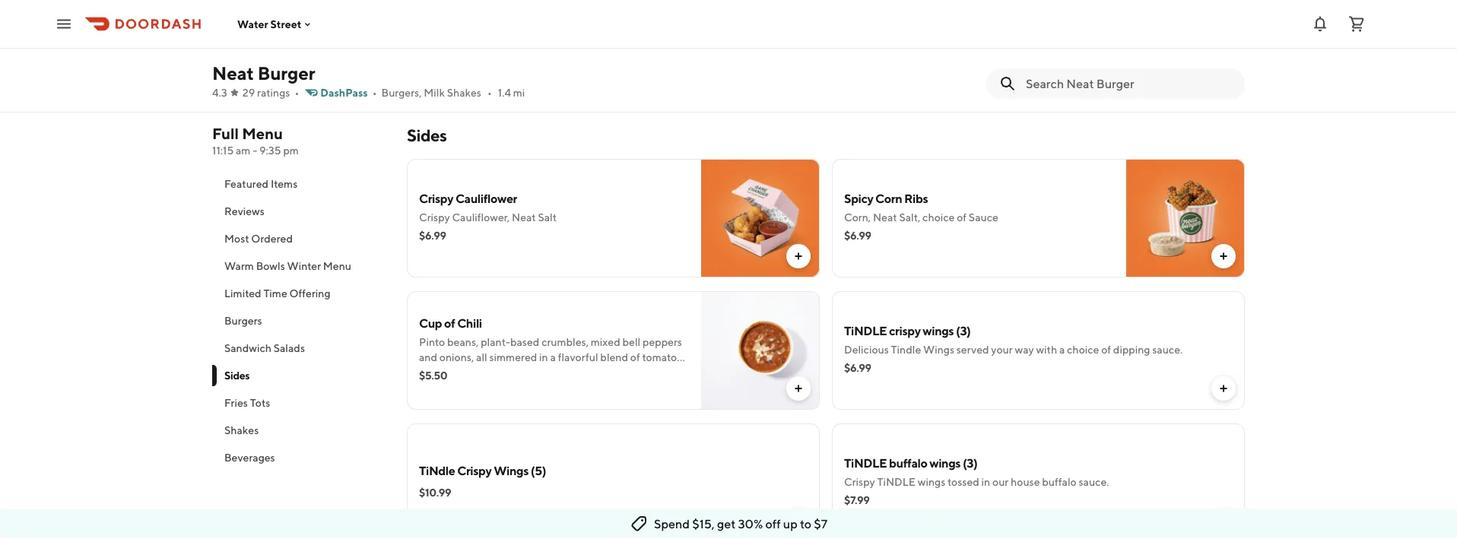 Task type: describe. For each thing, give the bounding box(es) containing it.
creama.
[[626, 48, 667, 61]]

tindle
[[419, 464, 455, 478]]

$15,
[[693, 517, 715, 531]]

1 horizontal spatial add item to cart image
[[1218, 65, 1230, 77]]

tindle  crispy wings (3) delicious tindle wings served your way with a choice of dipping sauce. $6.99
[[845, 324, 1183, 374]]

mixed
[[591, 336, 621, 348]]

$6.99 inside tindle  crispy wings (3) delicious tindle wings served your way with a choice of dipping sauce. $6.99
[[845, 362, 872, 374]]

chicken,
[[530, 18, 573, 30]]

bowls
[[256, 260, 285, 272]]

delicious
[[845, 344, 889, 356]]

open menu image
[[55, 15, 73, 33]]

patty,
[[909, 18, 937, 30]]

tindle buffalo wings (3) crispy tindle wings tossed in our house buffalo sauce. $7.99
[[845, 456, 1110, 507]]

agave
[[419, 48, 450, 61]]

of inside spicy corn ribs corn, neat salt, choice of sauce $6.99
[[957, 211, 967, 224]]

menu inside button
[[323, 260, 352, 272]]

cauliflower
[[456, 191, 517, 206]]

limited time offering
[[224, 287, 331, 300]]

tots
[[250, 397, 270, 409]]

choice inside spicy corn ribs corn, neat salt, choice of sauce $6.99
[[923, 211, 955, 224]]

burgers button
[[212, 307, 389, 335]]

choice inside tindle  crispy wings (3) delicious tindle wings served your way with a choice of dipping sauce. $6.99
[[1068, 344, 1100, 356]]

double
[[845, 18, 880, 30]]

crispy right tindle
[[458, 464, 492, 478]]

$6.99 inside crispy cauliflower crispy cauliflower, neat salt $6.99
[[419, 229, 446, 242]]

winter
[[287, 260, 321, 272]]

1 vertical spatial wings
[[494, 464, 529, 478]]

roll.
[[1021, 33, 1043, 46]]

our inside romaine lettuce, grill chicken, avocado, edamame, cucumber, tomato, grill corn, tossed on our homemade agave mustard vinaigrette. with avocado creama.
[[607, 33, 623, 46]]

spend $15, get 30% off up to $7
[[654, 517, 828, 531]]

1 vertical spatial buffalo
[[1043, 476, 1077, 489]]

ratings
[[257, 86, 290, 99]]

0 vertical spatial sides
[[407, 126, 447, 145]]

get
[[717, 517, 736, 531]]

$6.99 inside spicy corn ribs corn, neat salt, choice of sauce $6.99
[[845, 229, 872, 242]]

homemade
[[625, 33, 680, 46]]

spices.
[[440, 366, 472, 379]]

a inside the double neat patty, cheez sauce, grilled onion, tomato, lettuce, mayo, neat salt on a artisan roll.
[[976, 33, 982, 46]]

0 horizontal spatial buffalo
[[890, 456, 928, 471]]

0 horizontal spatial sides
[[224, 369, 250, 382]]

tomato, for cucumber,
[[472, 33, 510, 46]]

featured items
[[224, 178, 298, 190]]

on inside romaine lettuce, grill chicken, avocado, edamame, cucumber, tomato, grill corn, tossed on our homemade agave mustard vinaigrette. with avocado creama.
[[592, 33, 604, 46]]

sauce. inside tindle buffalo wings (3) crispy tindle wings tossed in our house buffalo sauce. $7.99
[[1079, 476, 1110, 489]]

tomatoes
[[643, 351, 688, 364]]

(3) for tindle  crispy wings (3)
[[956, 324, 971, 338]]

vinaigrette.
[[495, 48, 552, 61]]

tossed inside tindle buffalo wings (3) crispy tindle wings tossed in our house buffalo sauce. $7.99
[[948, 476, 980, 489]]

mustard
[[452, 48, 493, 61]]

1.4
[[498, 86, 511, 99]]

fries
[[224, 397, 248, 409]]

crispy inside tindle buffalo wings (3) crispy tindle wings tossed in our house buffalo sauce. $7.99
[[845, 476, 876, 489]]

tossed inside romaine lettuce, grill chicken, avocado, edamame, cucumber, tomato, grill corn, tossed on our homemade agave mustard vinaigrette. with avocado creama.
[[558, 33, 590, 46]]

a inside tindle  crispy wings (3) delicious tindle wings served your way with a choice of dipping sauce. $6.99
[[1060, 344, 1065, 356]]

shakes button
[[212, 417, 389, 444]]

cucumber,
[[419, 33, 470, 46]]

flavorful
[[558, 351, 598, 364]]

most ordered
[[224, 232, 293, 245]]

a inside the cup of chili pinto beans, plant-based crumbles, mixed bell peppers and onions, all simmered in a flavorful blend of tomatoes and spices.
[[550, 351, 556, 364]]

1 horizontal spatial shakes
[[447, 86, 482, 99]]

neat burger
[[212, 62, 315, 84]]

sandwich
[[224, 342, 272, 355]]

0 items, open order cart image
[[1348, 15, 1367, 33]]

cauliflower,
[[452, 211, 510, 224]]

spicy corn ribs corn, neat salt, choice of sauce $6.99
[[845, 191, 999, 242]]

crispy cauliflower crispy cauliflower, neat salt $6.99
[[419, 191, 557, 242]]

avocado,
[[575, 18, 621, 30]]

reviews
[[224, 205, 265, 218]]

romaine lettuce, grill chicken, avocado, edamame, cucumber, tomato, grill corn, tossed on our homemade agave mustard vinaigrette. with avocado creama.
[[419, 18, 680, 61]]

29 ratings •
[[243, 86, 299, 99]]

offering
[[290, 287, 331, 300]]

$7.99
[[845, 494, 870, 507]]

mi
[[513, 86, 525, 99]]

of down bell
[[631, 351, 640, 364]]

dashpass
[[321, 86, 368, 99]]

burgers
[[224, 315, 262, 327]]

add item to cart image for crispy cauliflower
[[793, 250, 805, 263]]

grill
[[507, 18, 528, 30]]

cup
[[419, 316, 442, 331]]

corn,
[[532, 33, 556, 46]]

(3) for tindle buffalo wings (3)
[[963, 456, 978, 471]]

items
[[271, 178, 298, 190]]

burger
[[258, 62, 315, 84]]

onions,
[[440, 351, 474, 364]]

blend
[[601, 351, 629, 364]]

neat up mayo,
[[882, 18, 907, 30]]

all
[[476, 351, 487, 364]]

kennys cobb salad image
[[702, 0, 820, 92]]

featured items button
[[212, 170, 389, 198]]

pm
[[283, 144, 299, 157]]

2 vertical spatial tindle
[[878, 476, 916, 489]]

fries tots
[[224, 397, 270, 409]]

notification bell image
[[1312, 15, 1330, 33]]

tindle for tindle buffalo wings (3)
[[845, 456, 887, 471]]

am
[[236, 144, 251, 157]]

full menu 11:15 am - 9:35 pm
[[212, 125, 299, 157]]

mayo,
[[884, 33, 913, 46]]

ribs
[[905, 191, 928, 206]]

sauce,
[[972, 18, 1005, 30]]

water
[[237, 18, 268, 30]]

street
[[270, 18, 302, 30]]

wings for buffalo
[[930, 456, 961, 471]]

1 • from the left
[[295, 86, 299, 99]]

wings for crispy
[[923, 324, 954, 338]]



Task type: locate. For each thing, give the bounding box(es) containing it.
our left "house"
[[993, 476, 1009, 489]]

2 horizontal spatial •
[[488, 86, 492, 99]]

1 horizontal spatial choice
[[1068, 344, 1100, 356]]

sauce. inside tindle  crispy wings (3) delicious tindle wings served your way with a choice of dipping sauce. $6.99
[[1153, 344, 1183, 356]]

1 horizontal spatial wings
[[924, 344, 955, 356]]

(3)
[[956, 324, 971, 338], [963, 456, 978, 471]]

add item to cart image
[[793, 250, 805, 263], [1218, 250, 1230, 263], [793, 383, 805, 395], [1218, 383, 1230, 395], [1218, 515, 1230, 527]]

0 horizontal spatial choice
[[923, 211, 955, 224]]

0 vertical spatial sauce.
[[1153, 344, 1183, 356]]

0 horizontal spatial salt
[[538, 211, 557, 224]]

0 horizontal spatial on
[[592, 33, 604, 46]]

• left the 1.4 at the left top of page
[[488, 86, 492, 99]]

plant-
[[481, 336, 511, 348]]

beans,
[[447, 336, 479, 348]]

peppers
[[643, 336, 682, 348]]

salt
[[941, 33, 960, 46], [538, 211, 557, 224]]

neat inside crispy cauliflower crispy cauliflower, neat salt $6.99
[[512, 211, 536, 224]]

0 vertical spatial and
[[419, 351, 438, 364]]

add item to cart image for cup of chili
[[793, 383, 805, 395]]

tomato, inside romaine lettuce, grill chicken, avocado, edamame, cucumber, tomato, grill corn, tossed on our homemade agave mustard vinaigrette. with avocado creama.
[[472, 33, 510, 46]]

wings left (5) at the left of the page
[[494, 464, 529, 478]]

tossed left "house"
[[948, 476, 980, 489]]

1 horizontal spatial menu
[[323, 260, 352, 272]]

neat up 4.3
[[212, 62, 254, 84]]

featured
[[224, 178, 269, 190]]

artisan
[[984, 33, 1019, 46]]

tomato, inside the double neat patty, cheez sauce, grilled onion, tomato, lettuce, mayo, neat salt on a artisan roll.
[[1071, 18, 1109, 30]]

0 vertical spatial (3)
[[956, 324, 971, 338]]

to
[[800, 517, 812, 531]]

shakes down fries at the bottom left
[[224, 424, 259, 437]]

1 vertical spatial tomato,
[[472, 33, 510, 46]]

dashpass •
[[321, 86, 377, 99]]

neat
[[882, 18, 907, 30], [915, 33, 939, 46], [212, 62, 254, 84], [512, 211, 536, 224], [873, 211, 898, 224]]

crumbles,
[[542, 336, 589, 348]]

most ordered button
[[212, 225, 389, 253]]

of
[[957, 211, 967, 224], [444, 316, 455, 331], [1102, 344, 1112, 356], [631, 351, 640, 364]]

neat down corn
[[873, 211, 898, 224]]

double neat patty, cheez sauce, grilled onion, tomato, lettuce, mayo, neat salt on a artisan roll.
[[845, 18, 1109, 46]]

burgers,
[[382, 86, 422, 99]]

beverages button
[[212, 444, 389, 472]]

2 horizontal spatial a
[[1060, 344, 1065, 356]]

0 vertical spatial menu
[[242, 125, 283, 143]]

our
[[607, 33, 623, 46], [993, 476, 1009, 489]]

limited
[[224, 287, 261, 300]]

salt,
[[900, 211, 921, 224]]

shakes inside button
[[224, 424, 259, 437]]

lettuce,
[[465, 18, 505, 30]]

tindle
[[845, 324, 887, 338], [845, 456, 887, 471], [878, 476, 916, 489]]

1 horizontal spatial buffalo
[[1043, 476, 1077, 489]]

sides down milk
[[407, 126, 447, 145]]

fries tots button
[[212, 390, 389, 417]]

0 vertical spatial choice
[[923, 211, 955, 224]]

spicy corn ribs image
[[1127, 159, 1246, 278]]

2 on from the left
[[962, 33, 974, 46]]

add item to cart image for spicy corn ribs
[[1218, 250, 1230, 263]]

crispy
[[419, 191, 454, 206], [419, 211, 450, 224], [458, 464, 492, 478], [845, 476, 876, 489]]

time
[[264, 287, 287, 300]]

•
[[295, 86, 299, 99], [373, 86, 377, 99], [488, 86, 492, 99]]

our up avocado
[[607, 33, 623, 46]]

crispy up $7.99
[[845, 476, 876, 489]]

water street
[[237, 18, 302, 30]]

1 vertical spatial menu
[[323, 260, 352, 272]]

1 vertical spatial add item to cart image
[[793, 515, 805, 527]]

crispy left cauliflower,
[[419, 211, 450, 224]]

onion,
[[1039, 18, 1069, 30]]

1 vertical spatial sauce.
[[1079, 476, 1110, 489]]

burgers, milk shakes • 1.4 mi
[[382, 86, 525, 99]]

chopped cheez (it's baaaccckkkk) image
[[1127, 0, 1246, 92]]

and left spices.
[[419, 366, 438, 379]]

0 vertical spatial buffalo
[[890, 456, 928, 471]]

0 horizontal spatial add item to cart image
[[793, 515, 805, 527]]

0 vertical spatial tomato,
[[1071, 18, 1109, 30]]

neat down cauliflower
[[512, 211, 536, 224]]

cheez
[[939, 18, 970, 30]]

(3) inside tindle buffalo wings (3) crispy tindle wings tossed in our house buffalo sauce. $7.99
[[963, 456, 978, 471]]

grill
[[512, 33, 530, 46]]

crispy
[[890, 324, 921, 338]]

1 vertical spatial in
[[982, 476, 991, 489]]

0 horizontal spatial tomato,
[[472, 33, 510, 46]]

• down burger
[[295, 86, 299, 99]]

0 horizontal spatial tossed
[[558, 33, 590, 46]]

0 vertical spatial our
[[607, 33, 623, 46]]

$5.50
[[419, 369, 448, 382]]

Item Search search field
[[1026, 75, 1233, 92]]

choice right salt,
[[923, 211, 955, 224]]

in inside the cup of chili pinto beans, plant-based crumbles, mixed bell peppers and onions, all simmered in a flavorful blend of tomatoes and spices.
[[540, 351, 548, 364]]

limited time offering button
[[212, 280, 389, 307]]

tomato, right onion, at the right
[[1071, 18, 1109, 30]]

1 vertical spatial choice
[[1068, 344, 1100, 356]]

a down crumbles,
[[550, 351, 556, 364]]

on down avocado,
[[592, 33, 604, 46]]

0 horizontal spatial our
[[607, 33, 623, 46]]

edamame,
[[623, 18, 673, 30]]

0 vertical spatial salt
[[941, 33, 960, 46]]

choice
[[923, 211, 955, 224], [1068, 344, 1100, 356]]

with
[[1037, 344, 1058, 356]]

tossed up with
[[558, 33, 590, 46]]

0 vertical spatial add item to cart image
[[1218, 65, 1230, 77]]

1 horizontal spatial •
[[373, 86, 377, 99]]

1 vertical spatial our
[[993, 476, 1009, 489]]

0 vertical spatial wings
[[923, 324, 954, 338]]

choice right with
[[1068, 344, 1100, 356]]

1 vertical spatial tindle
[[845, 456, 887, 471]]

sides up fries at the bottom left
[[224, 369, 250, 382]]

tomato, down lettuce,
[[472, 33, 510, 46]]

neat inside spicy corn ribs corn, neat salt, choice of sauce $6.99
[[873, 211, 898, 224]]

of inside tindle  crispy wings (3) delicious tindle wings served your way with a choice of dipping sauce. $6.99
[[1102, 344, 1112, 356]]

in left "house"
[[982, 476, 991, 489]]

1 vertical spatial tossed
[[948, 476, 980, 489]]

• left 'burgers,'
[[373, 86, 377, 99]]

crispy cauliflower image
[[702, 159, 820, 278]]

warm bowls winter menu
[[224, 260, 352, 272]]

1 horizontal spatial sides
[[407, 126, 447, 145]]

1 vertical spatial (3)
[[963, 456, 978, 471]]

1 vertical spatial shakes
[[224, 424, 259, 437]]

our inside tindle buffalo wings (3) crispy tindle wings tossed in our house buffalo sauce. $7.99
[[993, 476, 1009, 489]]

sauce.
[[1153, 344, 1183, 356], [1079, 476, 1110, 489]]

served
[[957, 344, 990, 356]]

0 vertical spatial wings
[[924, 344, 955, 356]]

sauce. right "house"
[[1079, 476, 1110, 489]]

of left dipping
[[1102, 344, 1112, 356]]

1 horizontal spatial salt
[[941, 33, 960, 46]]

tomato, for onion,
[[1071, 18, 1109, 30]]

0 vertical spatial shakes
[[447, 86, 482, 99]]

1 vertical spatial wings
[[930, 456, 961, 471]]

0 horizontal spatial a
[[550, 351, 556, 364]]

30%
[[738, 517, 763, 531]]

0 horizontal spatial shakes
[[224, 424, 259, 437]]

sauce
[[969, 211, 999, 224]]

of right cup
[[444, 316, 455, 331]]

2 and from the top
[[419, 366, 438, 379]]

2 • from the left
[[373, 86, 377, 99]]

sandwich salads
[[224, 342, 305, 355]]

your
[[992, 344, 1013, 356]]

1 horizontal spatial tossed
[[948, 476, 980, 489]]

11:15
[[212, 144, 234, 157]]

0 horizontal spatial menu
[[242, 125, 283, 143]]

cup of chili image
[[702, 291, 820, 410]]

2 vertical spatial wings
[[918, 476, 946, 489]]

tindle crispy wings (5)
[[419, 464, 546, 478]]

0 vertical spatial tossed
[[558, 33, 590, 46]]

wings inside tindle  crispy wings (3) delicious tindle wings served your way with a choice of dipping sauce. $6.99
[[923, 324, 954, 338]]

tindle for tindle  crispy wings (3)
[[845, 324, 887, 338]]

a down sauce,
[[976, 33, 982, 46]]

a right with
[[1060, 344, 1065, 356]]

neat down patty,
[[915, 33, 939, 46]]

1 vertical spatial and
[[419, 366, 438, 379]]

1 horizontal spatial in
[[982, 476, 991, 489]]

pinto
[[419, 336, 445, 348]]

beverages
[[224, 452, 275, 464]]

menu right 'winter'
[[323, 260, 352, 272]]

spend
[[654, 517, 690, 531]]

1 horizontal spatial our
[[993, 476, 1009, 489]]

wings
[[923, 324, 954, 338], [930, 456, 961, 471], [918, 476, 946, 489]]

3 • from the left
[[488, 86, 492, 99]]

1 and from the top
[[419, 351, 438, 364]]

most
[[224, 232, 249, 245]]

and down pinto
[[419, 351, 438, 364]]

of left sauce
[[957, 211, 967, 224]]

crispy up cauliflower,
[[419, 191, 454, 206]]

tindle inside tindle  crispy wings (3) delicious tindle wings served your way with a choice of dipping sauce. $6.99
[[845, 324, 887, 338]]

menu inside full menu 11:15 am - 9:35 pm
[[242, 125, 283, 143]]

salt down cheez in the right top of the page
[[941, 33, 960, 46]]

water street button
[[237, 18, 314, 30]]

0 horizontal spatial wings
[[494, 464, 529, 478]]

milk
[[424, 86, 445, 99]]

(3) inside tindle  crispy wings (3) delicious tindle wings served your way with a choice of dipping sauce. $6.99
[[956, 324, 971, 338]]

1 vertical spatial salt
[[538, 211, 557, 224]]

shakes
[[447, 86, 482, 99], [224, 424, 259, 437]]

with
[[554, 48, 579, 61]]

29
[[243, 86, 255, 99]]

0 horizontal spatial in
[[540, 351, 548, 364]]

wings inside tindle  crispy wings (3) delicious tindle wings served your way with a choice of dipping sauce. $6.99
[[924, 344, 955, 356]]

0 vertical spatial in
[[540, 351, 548, 364]]

salt right cauliflower,
[[538, 211, 557, 224]]

menu up -
[[242, 125, 283, 143]]

corn
[[876, 191, 903, 206]]

1 on from the left
[[592, 33, 604, 46]]

$7
[[814, 517, 828, 531]]

$6.99
[[419, 229, 446, 242], [845, 229, 872, 242], [845, 362, 872, 374]]

$10.99
[[419, 487, 451, 499]]

wings right tindle
[[924, 344, 955, 356]]

0 horizontal spatial •
[[295, 86, 299, 99]]

grilled
[[1007, 18, 1037, 30]]

based
[[511, 336, 540, 348]]

1 horizontal spatial tomato,
[[1071, 18, 1109, 30]]

salads
[[274, 342, 305, 355]]

1 horizontal spatial sauce.
[[1153, 344, 1183, 356]]

salt inside crispy cauliflower crispy cauliflower, neat salt $6.99
[[538, 211, 557, 224]]

lettuce,
[[845, 33, 882, 46]]

add item to cart image
[[1218, 65, 1230, 77], [793, 515, 805, 527]]

on inside the double neat patty, cheez sauce, grilled onion, tomato, lettuce, mayo, neat salt on a artisan roll.
[[962, 33, 974, 46]]

0 horizontal spatial sauce.
[[1079, 476, 1110, 489]]

on down cheez in the right top of the page
[[962, 33, 974, 46]]

shakes right milk
[[447, 86, 482, 99]]

salt inside the double neat patty, cheez sauce, grilled onion, tomato, lettuce, mayo, neat salt on a artisan roll.
[[941, 33, 960, 46]]

full
[[212, 125, 239, 143]]

sandwich salads button
[[212, 335, 389, 362]]

romaine
[[419, 18, 462, 30]]

1 vertical spatial sides
[[224, 369, 250, 382]]

in inside tindle buffalo wings (3) crispy tindle wings tossed in our house buffalo sauce. $7.99
[[982, 476, 991, 489]]

cup of chili pinto beans, plant-based crumbles, mixed bell peppers and onions, all simmered in a flavorful blend of tomatoes and spices.
[[419, 316, 688, 379]]

1 horizontal spatial on
[[962, 33, 974, 46]]

0 vertical spatial tindle
[[845, 324, 887, 338]]

way
[[1015, 344, 1035, 356]]

1 horizontal spatial a
[[976, 33, 982, 46]]

spicy
[[845, 191, 874, 206]]

in down based at bottom
[[540, 351, 548, 364]]

sauce. right dipping
[[1153, 344, 1183, 356]]

buffalo
[[890, 456, 928, 471], [1043, 476, 1077, 489]]



Task type: vqa. For each thing, say whether or not it's contained in the screenshot.


